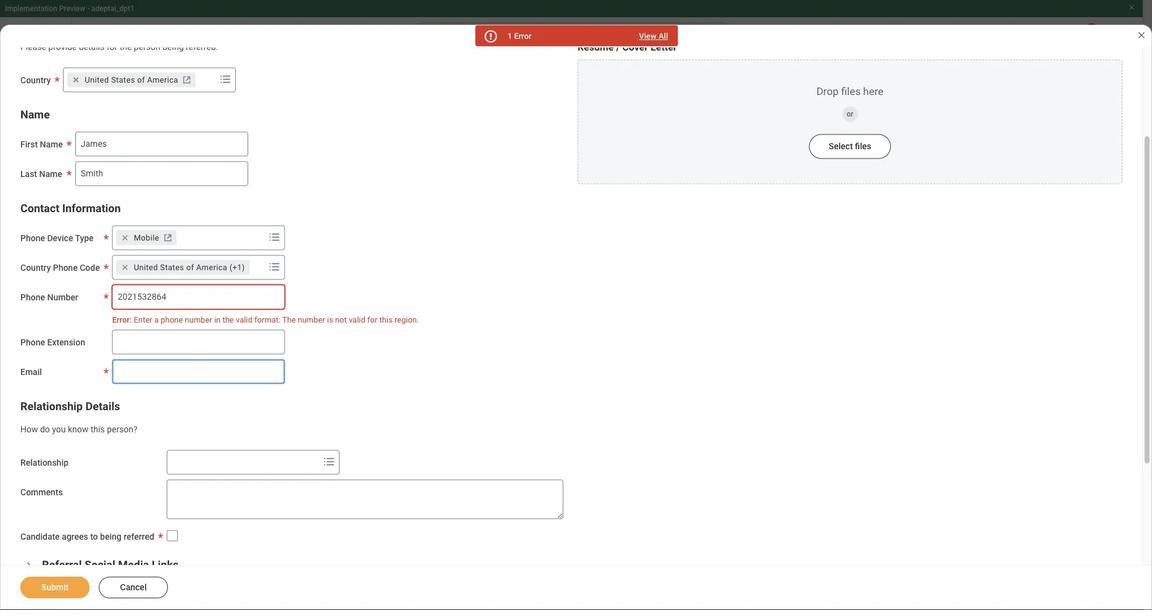 Task type: describe. For each thing, give the bounding box(es) containing it.
0 vertical spatial for
[[107, 42, 117, 52]]

cancel button
[[99, 577, 168, 599]]

of inside we value our talented employees, and whenever possible strive to help one of our associates grow professionally before recruiting new talent to our open positions. if you think the open position you see is right for you, we encourage you to apply!
[[435, 321, 443, 332]]

policies,
[[591, 386, 622, 396]]

chevron down image
[[25, 559, 33, 574]]

see
[[362, 333, 375, 343]]

- for staff hr representative - southern & central europe button
[[284, 220, 289, 234]]

country for country phone code
[[20, 263, 51, 273]]

on
[[516, 386, 525, 396]]

name group
[[20, 107, 565, 186]]

contact
[[20, 202, 59, 215]]

of for united states of america (+1)
[[186, 263, 194, 272]]

details
[[79, 42, 104, 52]]

cover
[[622, 41, 648, 53]]

(+1)
[[230, 263, 245, 272]]

we
[[147, 321, 159, 332]]

talented
[[199, 321, 230, 332]]

country for country
[[20, 75, 51, 85]]

view job posting details main content
[[0, 57, 1143, 611]]

submit button
[[20, 577, 90, 599]]

- inside implementation preview -   adeptai_dpt1 banner
[[87, 4, 90, 13]]

last name
[[20, 169, 62, 179]]

america for country phone code
[[196, 263, 227, 272]]

manager
[[305, 397, 339, 408]]

& for staff hr representative - southern & central europe button
[[346, 220, 354, 234]]

in inside staff hr representative - southern & central europe group
[[281, 354, 288, 365]]

the down representative
[[277, 397, 289, 408]]

view all
[[639, 31, 668, 41]]

make
[[191, 354, 212, 365]]

for inside group
[[367, 315, 378, 324]]

comments
[[20, 488, 63, 498]]

2 number from the left
[[298, 315, 325, 324]]

letter
[[651, 41, 677, 53]]

/
[[616, 41, 620, 53]]

this inside contact information group
[[380, 315, 393, 324]]

all
[[214, 354, 223, 365]]

united states of america (+1) element
[[134, 262, 245, 273]]

mobile element
[[134, 232, 159, 243]]

1 horizontal spatial being
[[163, 42, 184, 52]]

you inside relationship details group
[[52, 425, 66, 435]]

1 number from the left
[[185, 315, 212, 324]]

select
[[829, 141, 853, 152]]

america for country
[[147, 75, 178, 84]]

error:
[[112, 315, 132, 324]]

0 vertical spatial job
[[61, 68, 86, 85]]

view job posting details
[[25, 68, 191, 85]]

adeptai_dpt1
[[91, 4, 135, 13]]

administrative
[[360, 397, 414, 408]]

whenever
[[294, 321, 331, 332]]

the up 'writing' at left bottom
[[455, 386, 467, 396]]

hr right ext link image
[[178, 220, 194, 234]]

united states of america, press delete to clear value, ctrl + enter opens in new window. option
[[67, 72, 196, 87]]

prompts image
[[322, 455, 337, 470]]

first name
[[20, 139, 63, 149]]

value
[[162, 321, 182, 332]]

details inside group
[[86, 400, 120, 413]]

Phone Extension text field
[[112, 330, 285, 355]]

through
[[423, 386, 453, 396]]

0 horizontal spatial being
[[100, 532, 122, 542]]

united states of america (+1)
[[134, 263, 245, 272]]

the left person
[[120, 42, 132, 52]]

employees, inside the responsibilities of the hr representative include guiding employees through the appropriate on and offboarding policies, following up with current employees, assisting the hr manager with administrative tasks, and writing reports.
[[195, 397, 238, 408]]

exclamation image
[[486, 32, 495, 41]]

error: enter a phone number in the valid format: the number is not valid for this region.
[[112, 315, 419, 324]]

the inside we value our talented employees, and whenever possible strive to help one of our associates grow professionally before recruiting new talent to our open positions. if you think the open position you see is right for you, we encourage you to apply!
[[277, 333, 289, 343]]

candidate agrees to being referred
[[20, 532, 154, 542]]

1 open from the left
[[172, 333, 191, 343]]

difference
[[240, 354, 279, 365]]

current
[[166, 397, 193, 408]]

united for country
[[85, 75, 109, 84]]

the up assisting
[[234, 386, 246, 396]]

mobile
[[134, 233, 159, 243]]

code
[[80, 263, 100, 273]]

employees, inside we value our talented employees, and whenever possible strive to help one of our associates grow professionally before recruiting new talent to our open positions. if you think the open position you see is right for you, we encourage you to apply!
[[232, 321, 275, 332]]

you right the if
[[240, 333, 254, 343]]

preview
[[59, 4, 85, 13]]

x small image for country
[[70, 74, 82, 86]]

position
[[313, 333, 344, 343]]

staff hr representative - southern & central europe button
[[147, 220, 439, 234]]

files
[[855, 141, 872, 152]]

our down value
[[157, 333, 170, 343]]

media
[[118, 559, 149, 572]]

type inside contact information group
[[75, 233, 94, 243]]

staff hr representative - southern & central europe for staff hr representative - southern & central europe link
[[205, 71, 433, 83]]

all
[[659, 31, 668, 41]]

error
[[514, 31, 532, 41]]

professionally
[[525, 321, 579, 332]]

up
[[662, 386, 671, 396]]

prompts image for error:
[[267, 260, 282, 274]]

how do you know this person?
[[20, 425, 138, 435]]

southern for staff hr representative - southern & central europe link
[[318, 71, 357, 83]]

for inside we value our talented employees, and whenever possible strive to help one of our associates grow professionally before recruiting new talent to our open positions. if you think the open position you see is right for you, we encourage you to apply!
[[406, 333, 417, 343]]

we
[[436, 333, 448, 343]]

is inside we value our talented employees, and whenever possible strive to help one of our associates grow professionally before recruiting new talent to our open positions. if you think the open position you see is right for you, we encourage you to apply!
[[378, 333, 384, 343]]

following
[[624, 386, 660, 396]]

staff for staff hr representative - southern & central europe button
[[147, 220, 175, 234]]

if
[[233, 333, 238, 343]]

agrees
[[62, 532, 88, 542]]

one
[[419, 321, 433, 332]]

social
[[85, 559, 115, 572]]

do
[[40, 425, 50, 435]]

search image
[[420, 30, 435, 44]]

to left "apply!"
[[508, 333, 516, 343]]

associates
[[460, 321, 502, 332]]

number
[[47, 292, 78, 302]]

Email text field
[[112, 360, 285, 385]]

dialog containing name
[[0, 16, 1152, 611]]

apply!
[[518, 333, 541, 343]]

inbox large image
[[1078, 31, 1090, 43]]

2 vertical spatial and
[[441, 397, 455, 408]]

refer
[[247, 254, 268, 264]]

Phone Number text field
[[112, 285, 285, 310]]

person?
[[107, 425, 138, 435]]

refer button
[[223, 247, 292, 271]]

how
[[20, 425, 38, 435]]

name for last
[[39, 169, 62, 179]]

staff hr representative - southern & central europe link
[[205, 71, 433, 83]]

our
[[147, 354, 161, 365]]

our left the success
[[290, 354, 302, 365]]

implementation preview -   adeptai_dpt1 banner
[[0, 0, 1143, 57]]

phone for phone number
[[20, 292, 45, 302]]

0 vertical spatial grow
[[188, 300, 207, 310]]

last
[[20, 169, 37, 179]]

assisting
[[240, 397, 275, 408]]

ext link image
[[181, 74, 193, 86]]

this inside relationship details group
[[91, 425, 105, 435]]

central for staff hr representative - southern & central europe button
[[357, 220, 397, 234]]

representative for staff hr representative - southern & central europe button
[[197, 220, 281, 234]]

is inside contact information group
[[327, 315, 333, 324]]

phone left code
[[53, 263, 78, 273]]

first
[[20, 139, 38, 149]]

format:
[[254, 315, 281, 324]]

referred.
[[186, 42, 218, 52]]

select files button
[[809, 134, 891, 159]]

offboarding
[[544, 386, 589, 396]]

provide
[[48, 42, 77, 52]]

hr right ext link icon
[[229, 71, 242, 83]]

tasks,
[[416, 397, 439, 408]]

relationship for relationship
[[20, 458, 68, 468]]

your
[[209, 300, 226, 310]]

know
[[68, 425, 89, 435]]

Comments text field
[[167, 480, 564, 520]]

First Name text field
[[75, 132, 248, 156]]

grow inside we value our talented employees, and whenever possible strive to help one of our associates grow professionally before recruiting new talent to our open positions. if you think the open position you see is right for you, we encourage you to apply!
[[504, 321, 523, 332]]

talent
[[665, 321, 686, 332]]

details inside main content
[[144, 68, 191, 85]]

2 open from the left
[[292, 333, 311, 343]]

resume / cover letter
[[578, 41, 677, 53]]

help
[[400, 321, 417, 332]]

excited
[[147, 300, 176, 310]]



Task type: vqa. For each thing, say whether or not it's contained in the screenshot.
first table icon from the top
no



Task type: locate. For each thing, give the bounding box(es) containing it.
states inside option
[[111, 75, 135, 84]]

representative for staff hr representative - southern & central europe link
[[245, 71, 310, 83]]

0 vertical spatial &
[[360, 71, 366, 83]]

relationship inside group
[[20, 400, 83, 413]]

1 horizontal spatial and
[[441, 397, 455, 408]]

0 horizontal spatial states
[[111, 75, 135, 84]]

is down strive
[[378, 333, 384, 343]]

1 vertical spatial -
[[312, 71, 315, 83]]

number down excited to grow your career?
[[185, 315, 212, 324]]

1 horizontal spatial details
[[144, 68, 191, 85]]

x small image
[[70, 74, 82, 86], [119, 232, 131, 244]]

0 vertical spatial details
[[144, 68, 191, 85]]

1 horizontal spatial x small image
[[119, 232, 131, 244]]

excited to grow your career?
[[147, 300, 257, 310]]

you right do
[[52, 425, 66, 435]]

close refer a candidate from internal career image
[[1137, 30, 1147, 40]]

1 horizontal spatial type
[[773, 564, 792, 574]]

prompts image
[[218, 72, 233, 87], [267, 230, 282, 245], [267, 260, 282, 274]]

1 vertical spatial states
[[160, 263, 184, 272]]

0 horizontal spatial united
[[85, 75, 109, 84]]

2 with from the left
[[342, 397, 358, 408]]

writing
[[458, 397, 484, 408]]

we value our talented employees, and whenever possible strive to help one of our associates grow professionally before recruiting new talent to our open positions. if you think the open position you see is right for you, we encourage you to apply!
[[147, 321, 689, 343]]

details up person?
[[86, 400, 120, 413]]

1 horizontal spatial &
[[360, 71, 366, 83]]

2 horizontal spatial for
[[406, 333, 417, 343]]

mobile, press delete to clear value, ctrl + enter opens in new window. option
[[117, 231, 177, 245]]

phone
[[161, 315, 183, 324]]

valid right not
[[349, 315, 365, 324]]

0 horizontal spatial valid
[[236, 315, 252, 324]]

open down value
[[172, 333, 191, 343]]

this right know
[[91, 425, 105, 435]]

0 horizontal spatial -
[[87, 4, 90, 13]]

person
[[134, 42, 160, 52]]

of for the responsibilities of the hr representative include guiding employees through the appropriate on and offboarding policies, following up with current employees, assisting the hr manager with administrative tasks, and writing reports.
[[224, 386, 232, 396]]

is left not
[[327, 315, 333, 324]]

0 vertical spatial in
[[214, 315, 221, 324]]

contact information group
[[20, 201, 565, 385]]

0 vertical spatial this
[[380, 315, 393, 324]]

2 vertical spatial for
[[406, 333, 417, 343]]

country phone code
[[20, 263, 100, 273]]

country down please
[[20, 75, 51, 85]]

Relationship field
[[167, 452, 319, 474]]

1 vertical spatial employees,
[[195, 397, 238, 408]]

1 vertical spatial for
[[367, 315, 378, 324]]

of inside the responsibilities of the hr representative include guiding employees through the appropriate on and offboarding policies, following up with current employees, assisting the hr manager with administrative tasks, and writing reports.
[[224, 386, 232, 396]]

2 horizontal spatial -
[[312, 71, 315, 83]]

1 vertical spatial southern
[[292, 220, 343, 234]]

southern for staff hr representative - southern & central europe button
[[292, 220, 343, 234]]

- for staff hr representative - southern & central europe link
[[312, 71, 315, 83]]

country up phone number
[[20, 263, 51, 273]]

1 vertical spatial prompts image
[[267, 230, 282, 245]]

x small image for phone device type
[[119, 232, 131, 244]]

name right last
[[39, 169, 62, 179]]

information
[[62, 202, 121, 215]]

central inside group
[[357, 220, 397, 234]]

states for country
[[111, 75, 135, 84]]

america inside option
[[196, 263, 227, 272]]

before
[[581, 321, 606, 332]]

staff for staff hr representative - southern & central europe link
[[205, 71, 227, 83]]

1 vertical spatial x small image
[[119, 232, 131, 244]]

phone left device
[[20, 233, 45, 243]]

0 vertical spatial view
[[639, 31, 657, 41]]

region.
[[395, 315, 419, 324]]

employees, down responsibilities
[[195, 397, 238, 408]]

2 relationship from the top
[[20, 458, 68, 468]]

details down person
[[144, 68, 191, 85]]

select files
[[829, 141, 872, 152]]

ext link image
[[162, 232, 174, 244]]

0 horizontal spatial type
[[75, 233, 94, 243]]

united down details
[[85, 75, 109, 84]]

0 horizontal spatial view
[[25, 68, 57, 85]]

2 vertical spatial prompts image
[[267, 260, 282, 274]]

1 vertical spatial job
[[757, 564, 771, 574]]

number up position
[[298, 315, 325, 324]]

posting
[[90, 68, 141, 85]]

1 vertical spatial staff hr representative - southern & central europe
[[147, 220, 439, 234]]

with left "current" in the left of the page
[[147, 397, 163, 408]]

0 vertical spatial central
[[368, 71, 400, 83]]

0 vertical spatial being
[[163, 42, 184, 52]]

type
[[75, 233, 94, 243], [773, 564, 792, 574]]

southern inside group
[[292, 220, 343, 234]]

0 horizontal spatial the
[[147, 386, 162, 396]]

close environment banner image
[[1128, 4, 1136, 11]]

staff hr representative - southern & central europe group
[[147, 217, 691, 432]]

1 valid from the left
[[236, 315, 252, 324]]

america left ext link icon
[[147, 75, 178, 84]]

staff
[[205, 71, 227, 83], [147, 220, 175, 234]]

phone for phone device type
[[20, 233, 45, 243]]

- inside staff hr representative - southern & central europe group
[[284, 220, 289, 234]]

our up we at left bottom
[[445, 321, 458, 332]]

0 vertical spatial staff hr representative - southern & central europe
[[205, 71, 433, 83]]

0 vertical spatial is
[[327, 315, 333, 324]]

1 relationship from the top
[[20, 400, 83, 413]]

2 valid from the left
[[349, 315, 365, 324]]

x small image inside united states of america, press delete to clear value, ctrl + enter opens in new window. option
[[70, 74, 82, 86]]

referral social media links button
[[42, 559, 179, 572]]

united states of america element
[[85, 74, 178, 85]]

the down "your"
[[223, 315, 234, 324]]

united right x small icon
[[134, 263, 158, 272]]

0 vertical spatial employees,
[[232, 321, 275, 332]]

name right first
[[40, 139, 63, 149]]

0 horizontal spatial in
[[214, 315, 221, 324]]

not
[[335, 315, 347, 324]]

1 vertical spatial central
[[357, 220, 397, 234]]

being left referred
[[100, 532, 122, 542]]

phone up email
[[20, 338, 45, 348]]

of inside option
[[186, 263, 194, 272]]

0 vertical spatial representative
[[245, 71, 310, 83]]

encourage
[[450, 333, 490, 343]]

to down 'we'
[[147, 333, 155, 343]]

0 vertical spatial relationship
[[20, 400, 83, 413]]

1 vertical spatial being
[[100, 532, 122, 542]]

links
[[152, 559, 179, 572]]

staff up apply
[[147, 220, 175, 234]]

0 vertical spatial staff
[[205, 71, 227, 83]]

device
[[47, 233, 73, 243]]

0 horizontal spatial number
[[185, 315, 212, 324]]

type inside view job posting details main content
[[773, 564, 792, 574]]

relationship
[[20, 400, 83, 413], [20, 458, 68, 468]]

staff inside group
[[147, 220, 175, 234]]

view printable version (pdf) image
[[1113, 69, 1128, 84]]

1 vertical spatial the
[[147, 386, 162, 396]]

0 horizontal spatial with
[[147, 397, 163, 408]]

email
[[20, 367, 42, 377]]

southern
[[318, 71, 357, 83], [292, 220, 343, 234]]

a
[[154, 315, 159, 324]]

is
[[327, 315, 333, 324], [378, 333, 384, 343]]

x small image
[[119, 261, 131, 274]]

name for first
[[40, 139, 63, 149]]

to up phone
[[178, 300, 186, 310]]

1 vertical spatial &
[[346, 220, 354, 234]]

this up right
[[380, 315, 393, 324]]

1 horizontal spatial number
[[298, 315, 325, 324]]

0 vertical spatial x small image
[[70, 74, 82, 86]]

and down through
[[441, 397, 455, 408]]

2 country from the top
[[20, 263, 51, 273]]

1 vertical spatial this
[[91, 425, 105, 435]]

1 error
[[508, 31, 532, 41]]

europe inside group
[[400, 220, 439, 234]]

prompts image right ext link icon
[[218, 72, 233, 87]]

you down associates
[[492, 333, 506, 343]]

submit
[[41, 583, 69, 593]]

phone for phone extension
[[20, 338, 45, 348]]

phone extension
[[20, 338, 85, 348]]

prompts image for last name
[[218, 72, 233, 87]]

1 horizontal spatial valid
[[349, 315, 365, 324]]

relationship up do
[[20, 400, 83, 413]]

2 vertical spatial name
[[39, 169, 62, 179]]

for up see
[[367, 315, 378, 324]]

0 horizontal spatial this
[[91, 425, 105, 435]]

view
[[639, 31, 657, 41], [25, 68, 57, 85]]

hr up assisting
[[249, 386, 260, 396]]

0 horizontal spatial job
[[61, 68, 86, 85]]

the right all
[[225, 354, 238, 365]]

0 horizontal spatial america
[[147, 75, 178, 84]]

representative
[[262, 386, 317, 396]]

employees,
[[232, 321, 275, 332], [195, 397, 238, 408]]

states inside option
[[160, 263, 184, 272]]

0 horizontal spatial staff
[[147, 220, 175, 234]]

to
[[178, 300, 186, 310], [391, 321, 398, 332], [147, 333, 155, 343], [508, 333, 516, 343], [90, 532, 98, 542]]

phone
[[20, 233, 45, 243], [53, 263, 78, 273], [20, 292, 45, 302], [20, 338, 45, 348]]

right
[[386, 333, 404, 343]]

profile logan mcneil element
[[1101, 23, 1136, 51]]

1 vertical spatial and
[[527, 386, 542, 396]]

the down "our"
[[147, 386, 162, 396]]

grow left "your"
[[188, 300, 207, 310]]

1 vertical spatial type
[[773, 564, 792, 574]]

central for staff hr representative - southern & central europe link
[[368, 71, 400, 83]]

relationship up comments
[[20, 458, 68, 468]]

hr down representative
[[292, 397, 303, 408]]

1 vertical spatial america
[[196, 263, 227, 272]]

and left whenever
[[278, 321, 292, 332]]

view left the all
[[639, 31, 657, 41]]

our
[[184, 321, 197, 332], [445, 321, 458, 332], [157, 333, 170, 343], [290, 354, 302, 365]]

people
[[163, 354, 189, 365]]

1 country from the top
[[20, 75, 51, 85]]

name up first
[[20, 108, 50, 121]]

in right difference
[[281, 354, 288, 365]]

the responsibilities of the hr representative include guiding employees through the appropriate on and offboarding policies, following up with current employees, assisting the hr manager with administrative tasks, and writing reports.
[[147, 386, 674, 408]]

staff hr representative - southern & central europe inside group
[[147, 220, 439, 234]]

1 vertical spatial is
[[378, 333, 384, 343]]

valid down career?
[[236, 315, 252, 324]]

1 vertical spatial country
[[20, 263, 51, 273]]

1 vertical spatial in
[[281, 354, 288, 365]]

1
[[508, 31, 512, 41]]

include
[[319, 386, 347, 396]]

apply button
[[147, 247, 216, 271]]

& for staff hr representative - southern & central europe link
[[360, 71, 366, 83]]

the right think
[[277, 333, 289, 343]]

the right format:
[[282, 315, 296, 324]]

1 vertical spatial view
[[25, 68, 57, 85]]

or
[[847, 110, 854, 119]]

guiding
[[349, 386, 377, 396]]

you,
[[419, 333, 434, 343]]

being right person
[[163, 42, 184, 52]]

cancel
[[120, 583, 147, 593]]

1 with from the left
[[147, 397, 163, 408]]

to up right
[[391, 321, 398, 332]]

1 horizontal spatial for
[[367, 315, 378, 324]]

you down possible on the bottom left
[[346, 333, 360, 343]]

states for country phone code
[[160, 263, 184, 272]]

0 vertical spatial name
[[20, 108, 50, 121]]

0 horizontal spatial &
[[346, 220, 354, 234]]

united for country phone code
[[134, 263, 158, 272]]

view for view job posting details
[[25, 68, 57, 85]]

1 horizontal spatial open
[[292, 333, 311, 343]]

view down please
[[25, 68, 57, 85]]

0 horizontal spatial open
[[172, 333, 191, 343]]

and right on
[[527, 386, 542, 396]]

referral
[[42, 559, 82, 572]]

relationship details group
[[20, 399, 565, 436]]

1 horizontal spatial staff
[[205, 71, 227, 83]]

career?
[[228, 300, 257, 310]]

united inside option
[[134, 263, 158, 272]]

0 vertical spatial prompts image
[[218, 72, 233, 87]]

europe for staff hr representative - southern & central europe button
[[400, 220, 439, 234]]

and inside we value our talented employees, and whenever possible strive to help one of our associates grow professionally before recruiting new talent to our open positions. if you think the open position you see is right for you, we encourage you to apply!
[[278, 321, 292, 332]]

of for united states of america
[[137, 75, 145, 84]]

with down guiding
[[342, 397, 358, 408]]

the inside contact information group
[[223, 315, 234, 324]]

phone number
[[20, 292, 78, 302]]

1 horizontal spatial united
[[134, 263, 158, 272]]

central
[[368, 71, 400, 83], [357, 220, 397, 234]]

0 horizontal spatial details
[[86, 400, 120, 413]]

1 vertical spatial representative
[[197, 220, 281, 234]]

x small image left mobile
[[119, 232, 131, 244]]

1 vertical spatial staff
[[147, 220, 175, 234]]

united states of america
[[85, 75, 178, 84]]

-
[[87, 4, 90, 13], [312, 71, 315, 83], [284, 220, 289, 234]]

enter
[[134, 315, 152, 324]]

in down "your"
[[214, 315, 221, 324]]

0 vertical spatial southern
[[318, 71, 357, 83]]

staff right ext link icon
[[205, 71, 227, 83]]

europe for staff hr representative - southern & central europe link
[[402, 71, 433, 83]]

1 horizontal spatial job
[[757, 564, 771, 574]]

apply
[[171, 254, 193, 264]]

extension
[[47, 338, 85, 348]]

1 horizontal spatial is
[[378, 333, 384, 343]]

view for view all
[[639, 31, 657, 41]]

america inside option
[[147, 75, 178, 84]]

relationship for relationship details
[[20, 400, 83, 413]]

0 vertical spatial america
[[147, 75, 178, 84]]

1 vertical spatial grow
[[504, 321, 523, 332]]

relationship details button
[[20, 400, 120, 413]]

the
[[120, 42, 132, 52], [223, 315, 234, 324], [277, 333, 289, 343], [225, 354, 238, 365], [234, 386, 246, 396], [455, 386, 467, 396], [277, 397, 289, 408]]

representative inside group
[[197, 220, 281, 234]]

1 vertical spatial relationship
[[20, 458, 68, 468]]

number
[[185, 315, 212, 324], [298, 315, 325, 324]]

of inside option
[[137, 75, 145, 84]]

0 vertical spatial states
[[111, 75, 135, 84]]

responsibilities
[[164, 386, 222, 396]]

phone left "number"
[[20, 292, 45, 302]]

1 vertical spatial europe
[[400, 220, 439, 234]]

0 vertical spatial the
[[282, 315, 296, 324]]

prompts image right (+1)
[[267, 260, 282, 274]]

employees, up think
[[232, 321, 275, 332]]

being
[[163, 42, 184, 52], [100, 532, 122, 542]]

1 vertical spatial united
[[134, 263, 158, 272]]

resume / cover letter region
[[578, 41, 1123, 184]]

0 vertical spatial and
[[278, 321, 292, 332]]

for down help
[[406, 333, 417, 343]]

prompts image up refer
[[267, 230, 282, 245]]

0 horizontal spatial for
[[107, 42, 117, 52]]

america left (+1)
[[196, 263, 227, 272]]

candidate
[[20, 532, 60, 542]]

2 vertical spatial -
[[284, 220, 289, 234]]

the inside the responsibilities of the hr representative include guiding employees through the appropriate on and offboarding policies, following up with current employees, assisting the hr manager with administrative tasks, and writing reports.
[[147, 386, 162, 396]]

open down whenever
[[292, 333, 311, 343]]

think
[[256, 333, 275, 343]]

0 vertical spatial type
[[75, 233, 94, 243]]

dialog
[[0, 16, 1152, 611]]

1 vertical spatial name
[[40, 139, 63, 149]]

0 vertical spatial -
[[87, 4, 90, 13]]

our right value
[[184, 321, 197, 332]]

x small image down provide
[[70, 74, 82, 86]]

view inside view job posting details main content
[[25, 68, 57, 85]]

referred
[[124, 532, 154, 542]]

0 horizontal spatial x small image
[[70, 74, 82, 86]]

to right agrees
[[90, 532, 98, 542]]

in inside group
[[214, 315, 221, 324]]

1 horizontal spatial -
[[284, 220, 289, 234]]

Last Name text field
[[75, 161, 248, 186]]

0 horizontal spatial grow
[[188, 300, 207, 310]]

staff hr representative - southern & central europe for staff hr representative - southern & central europe button
[[147, 220, 439, 234]]

united inside option
[[85, 75, 109, 84]]

country inside contact information group
[[20, 263, 51, 273]]

in
[[214, 315, 221, 324], [281, 354, 288, 365]]

of
[[137, 75, 145, 84], [186, 263, 194, 272], [435, 321, 443, 332], [224, 386, 232, 396]]

1 horizontal spatial view
[[639, 31, 657, 41]]

1 vertical spatial details
[[86, 400, 120, 413]]

for right details
[[107, 42, 117, 52]]

0 vertical spatial united
[[85, 75, 109, 84]]

0 horizontal spatial is
[[327, 315, 333, 324]]

1 horizontal spatial america
[[196, 263, 227, 272]]

name button
[[20, 108, 50, 121]]

united states of america (+1), press delete to clear value. option
[[117, 260, 250, 275]]

grow up "apply!"
[[504, 321, 523, 332]]

hr
[[229, 71, 242, 83], [178, 220, 194, 234], [249, 386, 260, 396], [292, 397, 303, 408]]

the inside contact information group
[[282, 315, 296, 324]]

& inside group
[[346, 220, 354, 234]]



